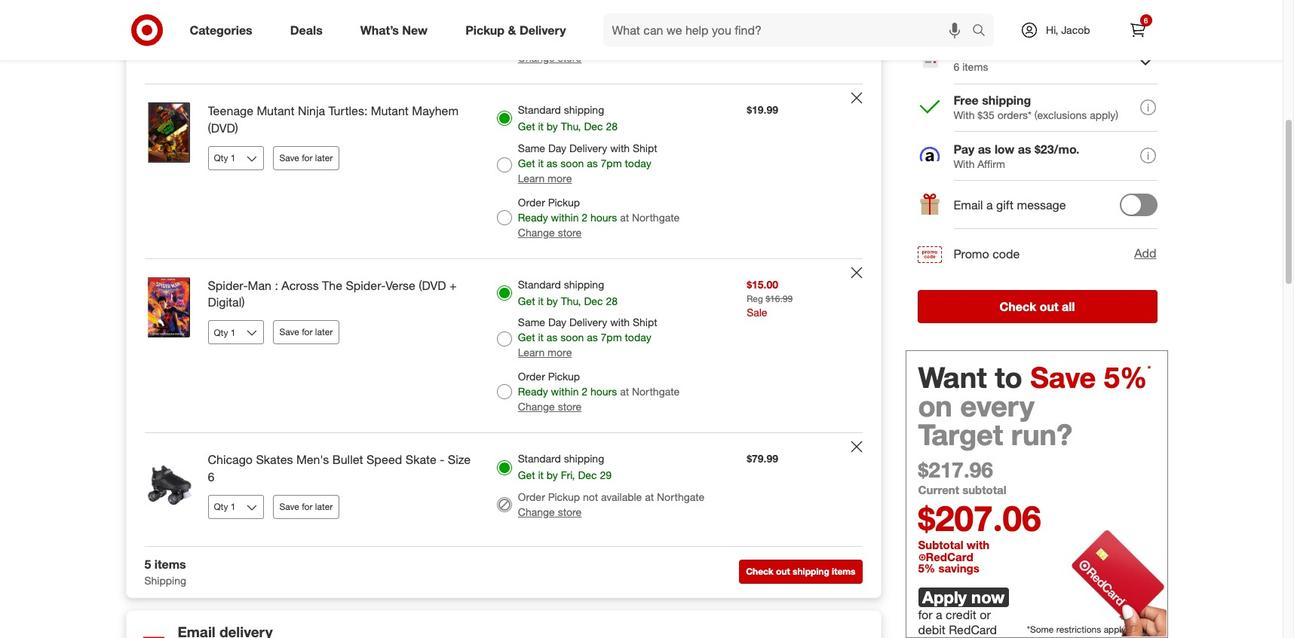Task type: locate. For each thing, give the bounding box(es) containing it.
0 horizontal spatial 5%
[[918, 562, 936, 577]]

chicago skates men&#39;s bullet speed skate - size 6 image
[[138, 452, 199, 512]]

subtotal
[[963, 483, 1007, 498]]

2 shipt from the top
[[633, 316, 658, 329]]

with down free
[[954, 108, 975, 121]]

man
[[248, 278, 272, 293]]

1 soon from the top
[[561, 157, 584, 169]]

2 save for later from the top
[[279, 327, 333, 338]]

order pickup not available at northgate change store
[[518, 491, 705, 519]]

0 vertical spatial hours
[[591, 36, 617, 49]]

1 with from the top
[[954, 108, 975, 121]]

$15.00
[[747, 278, 779, 291]]

0 vertical spatial with
[[954, 108, 975, 121]]

deals
[[290, 22, 323, 37]]

within for spider-man : across the spider-verse (dvd + digital)
[[551, 386, 579, 399]]

later down chicago skates men's bullet speed skate - size 6
[[315, 502, 333, 513]]

change store button right store pickup radio on the left top of page
[[518, 225, 582, 240]]

cart item ready to fulfill group containing spider-man : across the spider-verse (dvd + digital)
[[126, 259, 881, 433]]

1 vertical spatial 28
[[606, 295, 618, 307]]

2 standard from the top
[[518, 278, 561, 291]]

affirm image
[[918, 145, 942, 169]]

all
[[1062, 299, 1075, 314]]

2 soon from the top
[[561, 331, 584, 344]]

5%
[[1104, 360, 1148, 395], [918, 562, 936, 577]]

1 vertical spatial with
[[610, 316, 630, 329]]

subtotal
[[918, 538, 964, 553]]

7pm
[[601, 157, 622, 169], [601, 331, 622, 344]]

mutant right turtles:
[[371, 103, 409, 118]]

1 horizontal spatial out
[[1040, 299, 1059, 314]]

1 28 from the top
[[606, 120, 618, 133]]

0 horizontal spatial items
[[155, 557, 186, 573]]

1 cart item ready to fulfill group from the top
[[126, 0, 881, 84]]

1 vertical spatial shipt
[[633, 316, 658, 329]]

1 vertical spatial order pickup ready within 2 hours at northgate change store
[[518, 196, 680, 239]]

4 change from the top
[[518, 506, 555, 519]]

2 for teenage mutant ninja turtles: mutant mayhem (dvd)
[[582, 211, 588, 224]]

1 vertical spatial by
[[547, 295, 558, 307]]

what's
[[360, 22, 399, 37]]

change store button for first store pickup option
[[518, 50, 582, 65]]

1 vertical spatial 7pm
[[601, 331, 622, 344]]

*
[[1148, 363, 1151, 375]]

2 vertical spatial hours
[[591, 386, 617, 399]]

6
[[1144, 16, 1148, 25], [954, 60, 960, 73], [208, 470, 215, 485]]

4 get from the top
[[518, 331, 535, 344]]

sale
[[747, 306, 768, 319]]

redcard inside apply now for a credit or debit redcard
[[949, 623, 997, 638]]

1 standard shipping get it by thu, dec 28 from the top
[[518, 103, 618, 133]]

for down teenage mutant ninja turtles: mutant mayhem (dvd)
[[302, 152, 313, 163]]

save down across
[[279, 327, 299, 338]]

$35
[[978, 108, 995, 121]]

1 horizontal spatial items
[[832, 567, 856, 578]]

spider-man : across the spider-verse (dvd + digital) image
[[138, 277, 199, 338]]

1 learn from the top
[[518, 172, 545, 185]]

Store pickup radio
[[497, 210, 512, 225]]

get for teenage mutant ninja turtles: mutant mayhem (dvd)
[[518, 120, 535, 133]]

3 2 from the top
[[582, 386, 588, 399]]

chicago skates men's bullet speed skate - size 6
[[208, 453, 471, 485]]

redcard up apply
[[926, 551, 974, 565]]

on
[[918, 389, 953, 424]]

for down men's
[[302, 502, 313, 513]]

3 ready from the top
[[518, 386, 548, 399]]

today for spider-man : across the spider-verse (dvd + digital)
[[625, 331, 652, 344]]

2 hours from the top
[[591, 211, 617, 224]]

1 vertical spatial a
[[936, 608, 943, 623]]

2 vertical spatial delivery
[[569, 316, 607, 329]]

2 thu, from the top
[[561, 295, 581, 307]]

on every target run?
[[918, 389, 1073, 452]]

same for teenage mutant ninja turtles: mutant mayhem (dvd)
[[518, 142, 545, 154]]

save for later button for :
[[273, 321, 340, 345]]

credit
[[946, 608, 977, 623]]

it inside standard shipping get it by fri, dec 29
[[538, 469, 544, 482]]

1 vertical spatial same day delivery with shipt get it as soon as 7pm today learn more
[[518, 316, 658, 359]]

2 vertical spatial order pickup ready within 2 hours at northgate change store
[[518, 371, 680, 414]]

1 vertical spatial out
[[776, 567, 790, 578]]

with inside the pay as low as $23/mo. with affirm
[[954, 157, 975, 170]]

0 vertical spatial by
[[547, 120, 558, 133]]

shipping inside standard shipping get it by fri, dec 29
[[564, 453, 604, 466]]

later for bullet
[[315, 502, 333, 513]]

same
[[518, 142, 545, 154], [518, 316, 545, 329]]

later for turtles:
[[315, 152, 333, 163]]

for for :
[[302, 327, 313, 338]]

orders*
[[998, 108, 1032, 121]]

1 vertical spatial ready
[[518, 211, 548, 224]]

more
[[548, 172, 572, 185], [548, 347, 572, 359]]

6 inside dropdown button
[[954, 60, 960, 73]]

3 hours from the top
[[591, 386, 617, 399]]

for inside apply now for a credit or debit redcard
[[918, 608, 933, 623]]

save for later down teenage mutant ninja turtles: mutant mayhem (dvd)
[[279, 152, 333, 163]]

1 get from the top
[[518, 120, 535, 133]]

northgate
[[632, 36, 680, 49], [632, 211, 680, 224], [632, 386, 680, 399], [657, 491, 705, 504]]

learn
[[518, 172, 545, 185], [518, 347, 545, 359]]

by inside standard shipping get it by fri, dec 29
[[547, 469, 558, 482]]

5
[[144, 557, 151, 573]]

within
[[551, 36, 579, 49], [551, 211, 579, 224], [551, 386, 579, 399]]

hi, jacob
[[1046, 23, 1090, 36]]

store for first store pickup option
[[558, 51, 582, 64]]

dec inside standard shipping get it by fri, dec 29
[[578, 469, 597, 482]]

0 horizontal spatial check
[[746, 567, 774, 578]]

3 change store button from the top
[[518, 400, 582, 415]]

1 vertical spatial soon
[[561, 331, 584, 344]]

1 2 from the top
[[582, 36, 588, 49]]

2 horizontal spatial 6
[[1144, 16, 1148, 25]]

categories
[[190, 22, 252, 37]]

1 vertical spatial save for later
[[279, 327, 333, 338]]

store
[[558, 51, 582, 64], [558, 226, 582, 239], [558, 401, 582, 414], [558, 506, 582, 519]]

check for 5
[[746, 567, 774, 578]]

2 save for later button from the top
[[273, 321, 340, 345]]

2
[[582, 36, 588, 49], [582, 211, 588, 224], [582, 386, 588, 399]]

2 vertical spatial 2
[[582, 386, 588, 399]]

3 store from the top
[[558, 401, 582, 414]]

search button
[[966, 14, 1002, 50]]

jacob
[[1062, 23, 1090, 36]]

2 cart item ready to fulfill group from the top
[[126, 84, 881, 258]]

1 horizontal spatial 6
[[954, 60, 960, 73]]

1 it from the top
[[538, 120, 544, 133]]

verse
[[386, 278, 416, 293]]

2 same from the top
[[518, 316, 545, 329]]

0 vertical spatial thu,
[[561, 120, 581, 133]]

spider-man : across the spider-verse (dvd + digital) link
[[208, 277, 473, 312]]

3 get from the top
[[518, 295, 535, 307]]

0 vertical spatial shipt
[[633, 142, 658, 154]]

6 for 6
[[1144, 16, 1148, 25]]

None radio
[[497, 461, 512, 476]]

2 vertical spatial 6
[[208, 470, 215, 485]]

same for spider-man : across the spider-verse (dvd + digital)
[[518, 316, 545, 329]]

dec for chicago skates men's bullet speed skate - size 6
[[578, 469, 597, 482]]

thu, for spider-man : across the spider-verse (dvd + digital)
[[561, 295, 581, 307]]

1 vertical spatial standard
[[518, 278, 561, 291]]

change store button for store pickup radio on the left top of page
[[518, 225, 582, 240]]

shipt
[[633, 142, 658, 154], [633, 316, 658, 329]]

available
[[601, 491, 642, 504]]

apply now for a credit or debit redcard
[[918, 588, 1005, 638]]

2 today from the top
[[625, 331, 652, 344]]

2 more from the top
[[548, 347, 572, 359]]

promo
[[954, 246, 989, 262]]

hours for spider-man : across the spider-verse (dvd + digital)
[[591, 386, 617, 399]]

save down ninja
[[279, 152, 299, 163]]

delivery
[[520, 22, 566, 37], [569, 142, 607, 154], [569, 316, 607, 329]]

0 vertical spatial 5%
[[1104, 360, 1148, 395]]

1 spider- from the left
[[208, 278, 248, 293]]

2 spider- from the left
[[346, 278, 386, 293]]

7pm for teenage mutant ninja turtles: mutant mayhem (dvd)
[[601, 157, 622, 169]]

2 same day delivery with shipt get it as soon as 7pm today learn more from the top
[[518, 316, 658, 359]]

1 horizontal spatial mutant
[[371, 103, 409, 118]]

0 horizontal spatial a
[[936, 608, 943, 623]]

with
[[954, 108, 975, 121], [954, 157, 975, 170]]

3 by from the top
[[547, 469, 558, 482]]

1 today from the top
[[625, 157, 652, 169]]

0 horizontal spatial spider-
[[208, 278, 248, 293]]

Store pickup radio
[[497, 35, 512, 50], [497, 385, 512, 400]]

spider- up digital)
[[208, 278, 248, 293]]

0 vertical spatial standard shipping get it by thu, dec 28
[[518, 103, 618, 133]]

items inside 5 items shipping
[[155, 557, 186, 573]]

mutant
[[257, 103, 295, 118], [371, 103, 409, 118]]

0 vertical spatial with
[[610, 142, 630, 154]]

0 vertical spatial learn
[[518, 172, 545, 185]]

2 2 from the top
[[582, 211, 588, 224]]

ready for teenage mutant ninja turtles: mutant mayhem (dvd)
[[518, 211, 548, 224]]

1 horizontal spatial 5%
[[1104, 360, 1148, 395]]

0 vertical spatial save for later
[[279, 152, 333, 163]]

1 by from the top
[[547, 120, 558, 133]]

1 vertical spatial store pickup radio
[[497, 385, 512, 400]]

1 shipt from the top
[[633, 142, 658, 154]]

1 same from the top
[[518, 142, 545, 154]]

1 horizontal spatial check
[[1000, 299, 1037, 314]]

every
[[961, 389, 1035, 424]]

shipping for chicago skates men's bullet speed skate - size 6
[[564, 453, 604, 466]]

2 day from the top
[[548, 316, 567, 329]]

store for second store pickup option
[[558, 401, 582, 414]]

6 right jacob
[[1144, 16, 1148, 25]]

2 vertical spatial later
[[315, 502, 333, 513]]

save for later button down spider-man : across the spider-verse (dvd + digital)
[[273, 321, 340, 345]]

5 get from the top
[[518, 469, 535, 482]]

1 vertical spatial save for later button
[[273, 321, 340, 345]]

1 save for later button from the top
[[273, 146, 340, 170]]

with for spider-man : across the spider-verse (dvd + digital)
[[610, 316, 630, 329]]

3 later from the top
[[315, 502, 333, 513]]

0 vertical spatial today
[[625, 157, 652, 169]]

0 vertical spatial 7pm
[[601, 157, 622, 169]]

0 horizontal spatial out
[[776, 567, 790, 578]]

save for later button down men's
[[273, 496, 340, 520]]

1 vertical spatial thu,
[[561, 295, 581, 307]]

get inside standard shipping get it by fri, dec 29
[[518, 469, 535, 482]]

by
[[547, 120, 558, 133], [547, 295, 558, 307], [547, 469, 558, 482]]

1 vertical spatial 2
[[582, 211, 588, 224]]

2 with from the top
[[954, 157, 975, 170]]

2 ready from the top
[[518, 211, 548, 224]]

6 link
[[1121, 14, 1155, 47]]

0 horizontal spatial mutant
[[257, 103, 295, 118]]

spider- right the
[[346, 278, 386, 293]]

within right store pickup radio on the left top of page
[[551, 211, 579, 224]]

1 more from the top
[[548, 172, 572, 185]]

0 vertical spatial 28
[[606, 120, 618, 133]]

1 horizontal spatial a
[[987, 198, 993, 213]]

2 later from the top
[[315, 327, 333, 338]]

1 ready from the top
[[518, 36, 548, 49]]

1 vertical spatial redcard
[[949, 623, 997, 638]]

now
[[972, 588, 1005, 608]]

cart item ready to fulfill group containing chicago skates men's bullet speed skate - size 6
[[126, 434, 881, 547]]

3 within from the top
[[551, 386, 579, 399]]

1 change from the top
[[518, 51, 555, 64]]

dec for teenage mutant ninja turtles: mutant mayhem (dvd)
[[584, 120, 603, 133]]

by for spider-man : across the spider-verse (dvd + digital)
[[547, 295, 558, 307]]

3 cart item ready to fulfill group from the top
[[126, 259, 881, 433]]

1 thu, from the top
[[561, 120, 581, 133]]

store inside order pickup not available at northgate change store
[[558, 506, 582, 519]]

as
[[978, 142, 992, 157], [1018, 142, 1032, 157], [547, 157, 558, 169], [587, 157, 598, 169], [547, 331, 558, 344], [587, 331, 598, 344]]

a left the credit
[[936, 608, 943, 623]]

items inside button
[[832, 567, 856, 578]]

mutant left ninja
[[257, 103, 295, 118]]

2 store from the top
[[558, 226, 582, 239]]

1 vertical spatial day
[[548, 316, 567, 329]]

1 change store button from the top
[[518, 50, 582, 65]]

promo code
[[954, 246, 1020, 262]]

2 learn from the top
[[518, 347, 545, 359]]

0 vertical spatial a
[[987, 198, 993, 213]]

$217.96 current subtotal $207.06
[[918, 457, 1041, 540]]

0 vertical spatial day
[[548, 142, 567, 154]]

2 vertical spatial dec
[[578, 469, 597, 482]]

save for later for ninja
[[279, 152, 333, 163]]

1 vertical spatial learn more button
[[518, 346, 572, 361]]

3 order pickup ready within 2 hours at northgate change store from the top
[[518, 371, 680, 414]]

cart item ready to fulfill group
[[126, 0, 881, 84], [126, 84, 881, 258], [126, 259, 881, 433], [126, 434, 881, 547]]

later down teenage mutant ninja turtles: mutant mayhem (dvd)
[[315, 152, 333, 163]]

1 vertical spatial delivery
[[569, 142, 607, 154]]

1 later from the top
[[315, 152, 333, 163]]

0 vertical spatial same day delivery with shipt get it as soon as 7pm today learn more
[[518, 142, 658, 185]]

7pm for spider-man : across the spider-verse (dvd + digital)
[[601, 331, 622, 344]]

1 vertical spatial later
[[315, 327, 333, 338]]

0 vertical spatial standard
[[518, 103, 561, 116]]

chicago
[[208, 453, 253, 468]]

1 store from the top
[[558, 51, 582, 64]]

0 vertical spatial within
[[551, 36, 579, 49]]

change store button down 'pickup & delivery' link at the top of the page
[[518, 50, 582, 65]]

items for 5
[[155, 557, 186, 573]]

5 it from the top
[[538, 469, 544, 482]]

shipping for spider-man : across the spider-verse (dvd + digital)
[[564, 278, 604, 291]]

same day delivery with shipt get it as soon as 7pm today learn more for spider-man : across the spider-verse (dvd + digital)
[[518, 316, 658, 359]]

add button
[[1134, 245, 1158, 263]]

+
[[450, 278, 457, 293]]

a inside apply now for a credit or debit redcard
[[936, 608, 943, 623]]

for for ninja
[[302, 152, 313, 163]]

29
[[600, 469, 612, 482]]

1 vertical spatial with
[[954, 157, 975, 170]]

1 vertical spatial today
[[625, 331, 652, 344]]

debit
[[918, 623, 946, 638]]

chicago skates men's bullet speed skate - size 6 link
[[208, 452, 473, 487]]

order pickup ready within 2 hours at northgate change store for teenage mutant ninja turtles: mutant mayhem (dvd)
[[518, 196, 680, 239]]

1 vertical spatial learn
[[518, 347, 545, 359]]

0 vertical spatial redcard
[[926, 551, 974, 565]]

3 it from the top
[[538, 295, 544, 307]]

pickup & delivery
[[466, 22, 566, 37]]

2 vertical spatial by
[[547, 469, 558, 482]]

2 change store button from the top
[[518, 225, 582, 240]]

check for order summary
[[1000, 299, 1037, 314]]

3 save for later from the top
[[279, 502, 333, 513]]

save for later for men's
[[279, 502, 333, 513]]

4 cart item ready to fulfill group from the top
[[126, 434, 881, 547]]

later down spider-man : across the spider-verse (dvd + digital)
[[315, 327, 333, 338]]

1 vertical spatial same
[[518, 316, 545, 329]]

save for spider-man : across the spider-verse (dvd + digital)
[[279, 327, 299, 338]]

spider-man : across the spider-verse (dvd + digital)
[[208, 278, 457, 310]]

items inside dropdown button
[[963, 60, 988, 73]]

1 standard from the top
[[518, 103, 561, 116]]

email
[[954, 198, 983, 213]]

0 vertical spatial 2
[[582, 36, 588, 49]]

6 for 6 items
[[954, 60, 960, 73]]

check out all
[[1000, 299, 1075, 314]]

2 vertical spatial standard
[[518, 453, 561, 466]]

save down "skates"
[[279, 502, 299, 513]]

1 day from the top
[[548, 142, 567, 154]]

for left the credit
[[918, 608, 933, 623]]

a left gift
[[987, 198, 993, 213]]

2 vertical spatial ready
[[518, 386, 548, 399]]

2 within from the top
[[551, 211, 579, 224]]

save for later down spider-man : across the spider-verse (dvd + digital)
[[279, 327, 333, 338]]

2 horizontal spatial items
[[963, 60, 988, 73]]

save for later button for men's
[[273, 496, 340, 520]]

delivery for spider-man : across the spider-verse (dvd + digital)
[[569, 316, 607, 329]]

3 save for later button from the top
[[273, 496, 340, 520]]

0 vertical spatial more
[[548, 172, 572, 185]]

0 vertical spatial same
[[518, 142, 545, 154]]

$23/mo.
[[1035, 142, 1080, 157]]

today for teenage mutant ninja turtles: mutant mayhem (dvd)
[[625, 157, 652, 169]]

0 vertical spatial check
[[1000, 299, 1037, 314]]

1 vertical spatial dec
[[584, 295, 603, 307]]

0 vertical spatial soon
[[561, 157, 584, 169]]

6 down chicago
[[208, 470, 215, 485]]

None radio
[[497, 111, 512, 126], [497, 157, 512, 172], [497, 286, 512, 301], [497, 332, 512, 347], [497, 111, 512, 126], [497, 157, 512, 172], [497, 286, 512, 301], [497, 332, 512, 347]]

1 7pm from the top
[[601, 157, 622, 169]]

2 vertical spatial within
[[551, 386, 579, 399]]

1 horizontal spatial spider-
[[346, 278, 386, 293]]

2 vertical spatial save for later button
[[273, 496, 340, 520]]

change store button down fri,
[[518, 505, 582, 521]]

1 same day delivery with shipt get it as soon as 7pm today learn more from the top
[[518, 142, 658, 185]]

pickup inside order pickup not available at northgate change store
[[548, 491, 580, 504]]

1 vertical spatial 6
[[954, 60, 960, 73]]

learn more button
[[518, 171, 572, 186], [518, 346, 572, 361]]

0 vertical spatial learn more button
[[518, 171, 572, 186]]

2 vertical spatial with
[[967, 538, 990, 553]]

0 horizontal spatial 6
[[208, 470, 215, 485]]

redcard down 'apply now' 'button'
[[949, 623, 997, 638]]

0 vertical spatial ready
[[518, 36, 548, 49]]

6 up free
[[954, 60, 960, 73]]

2 by from the top
[[547, 295, 558, 307]]

want to save 5% *
[[918, 360, 1151, 395]]

1 save for later from the top
[[279, 152, 333, 163]]

2 standard shipping get it by thu, dec 28 from the top
[[518, 278, 618, 307]]

0 vertical spatial order pickup ready within 2 hours at northgate change store
[[518, 21, 680, 64]]

0 vertical spatial save for later button
[[273, 146, 340, 170]]

with down pay
[[954, 157, 975, 170]]

2 28 from the top
[[606, 295, 618, 307]]

for down spider-man : across the spider-verse (dvd + digital)
[[302, 327, 313, 338]]

day for spider-man : across the spider-verse (dvd + digital)
[[548, 316, 567, 329]]

save
[[279, 152, 299, 163], [279, 327, 299, 338], [1031, 360, 1096, 395], [279, 502, 299, 513]]

save for later down men's
[[279, 502, 333, 513]]

1 vertical spatial within
[[551, 211, 579, 224]]

within up standard shipping get it by fri, dec 29
[[551, 386, 579, 399]]

within right & on the left of page
[[551, 36, 579, 49]]

2 it from the top
[[538, 157, 544, 169]]

2 7pm from the top
[[601, 331, 622, 344]]

1 vertical spatial standard shipping get it by thu, dec 28
[[518, 278, 618, 307]]

save for later
[[279, 152, 333, 163], [279, 327, 333, 338], [279, 502, 333, 513]]

2 learn more button from the top
[[518, 346, 572, 361]]

1 vertical spatial hours
[[591, 211, 617, 224]]

soon
[[561, 157, 584, 169], [561, 331, 584, 344]]

standard inside standard shipping get it by fri, dec 29
[[518, 453, 561, 466]]

order pickup ready within 2 hours at northgate change store
[[518, 21, 680, 64], [518, 196, 680, 239], [518, 371, 680, 414]]

0 vertical spatial later
[[315, 152, 333, 163]]

pay as low as $23/mo. with affirm
[[954, 142, 1080, 170]]

at inside order pickup not available at northgate change store
[[645, 491, 654, 504]]

2 vertical spatial save for later
[[279, 502, 333, 513]]

ready for spider-man : across the spider-verse (dvd + digital)
[[518, 386, 548, 399]]

3 standard from the top
[[518, 453, 561, 466]]

standard shipping get it by thu, dec 28
[[518, 103, 618, 133], [518, 278, 618, 307]]

2 order pickup ready within 2 hours at northgate change store from the top
[[518, 196, 680, 239]]

1 vertical spatial check
[[746, 567, 774, 578]]

(dvd)
[[208, 120, 238, 136]]

0 vertical spatial 6
[[1144, 16, 1148, 25]]

hours for teenage mutant ninja turtles: mutant mayhem (dvd)
[[591, 211, 617, 224]]

0 vertical spatial out
[[1040, 299, 1059, 314]]

0 vertical spatial dec
[[584, 120, 603, 133]]

1 vertical spatial more
[[548, 347, 572, 359]]

1 learn more button from the top
[[518, 171, 572, 186]]

save for later button down teenage mutant ninja turtles: mutant mayhem (dvd)
[[273, 146, 340, 170]]

save right to
[[1031, 360, 1096, 395]]

4 store from the top
[[558, 506, 582, 519]]

0 vertical spatial store pickup radio
[[497, 35, 512, 50]]

change store button up standard shipping get it by fri, dec 29
[[518, 400, 582, 415]]

the
[[322, 278, 342, 293]]

change
[[518, 51, 555, 64], [518, 226, 555, 239], [518, 401, 555, 414], [518, 506, 555, 519]]

pickup & delivery link
[[453, 14, 585, 47]]



Task type: describe. For each thing, give the bounding box(es) containing it.
size
[[448, 453, 471, 468]]

get for spider-man : across the spider-verse (dvd + digital)
[[518, 295, 535, 307]]

subtotal with
[[918, 538, 993, 553]]

:
[[275, 278, 278, 293]]

check out all button
[[918, 290, 1158, 323]]

store for store pickup radio on the left top of page
[[558, 226, 582, 239]]

pickup for first store pickup option
[[548, 21, 580, 34]]

or
[[980, 608, 991, 623]]

items for 6
[[963, 60, 988, 73]]

2 store pickup radio from the top
[[497, 385, 512, 400]]

what's new link
[[348, 14, 447, 47]]

same day delivery with shipt get it as soon as 7pm today learn more for teenage mutant ninja turtles: mutant mayhem (dvd)
[[518, 142, 658, 185]]

learn more button for spider-man : across the spider-verse (dvd + digital)
[[518, 346, 572, 361]]

5 items shipping
[[144, 557, 186, 587]]

skates
[[256, 453, 293, 468]]

standard shipping get it by thu, dec 28 for spider-man : across the spider-verse (dvd + digital)
[[518, 278, 618, 307]]

summary
[[970, 8, 1047, 29]]

reg
[[747, 293, 763, 304]]

6 items
[[954, 60, 988, 73]]

by for teenage mutant ninja turtles: mutant mayhem (dvd)
[[547, 120, 558, 133]]

more for teenage mutant ninja turtles: mutant mayhem (dvd)
[[548, 172, 572, 185]]

*some
[[1027, 624, 1054, 636]]

learn more button for teenage mutant ninja turtles: mutant mayhem (dvd)
[[518, 171, 572, 186]]

apply now button
[[918, 588, 1009, 608]]

what's new
[[360, 22, 428, 37]]

fri,
[[561, 469, 575, 482]]

shipping for teenage mutant ninja turtles: mutant mayhem (dvd)
[[564, 103, 604, 116]]

shipt for spider-man : across the spider-verse (dvd + digital)
[[633, 316, 658, 329]]

What can we help you find? suggestions appear below search field
[[603, 14, 976, 47]]

standard for spider-man : across the spider-verse (dvd + digital)
[[518, 278, 561, 291]]

men's
[[296, 453, 329, 468]]

change store button for second store pickup option
[[518, 400, 582, 415]]

mayhem
[[412, 103, 459, 118]]

more for spider-man : across the spider-verse (dvd + digital)
[[548, 347, 572, 359]]

shipping inside button
[[793, 567, 830, 578]]

standard shipping get it by thu, dec 28 for teenage mutant ninja turtles: mutant mayhem (dvd)
[[518, 103, 618, 133]]

save for chicago skates men's bullet speed skate - size 6
[[279, 502, 299, 513]]

pay
[[954, 142, 975, 157]]

1 hours from the top
[[591, 36, 617, 49]]

save for teenage mutant ninja turtles: mutant mayhem (dvd)
[[279, 152, 299, 163]]

1 mutant from the left
[[257, 103, 295, 118]]

save for later button for ninja
[[273, 146, 340, 170]]

dec for spider-man : across the spider-verse (dvd + digital)
[[584, 295, 603, 307]]

learn for spider-man : across the spider-verse (dvd + digital)
[[518, 347, 545, 359]]

save for later for :
[[279, 327, 333, 338]]

with inside free shipping with $35 orders* (exclusions apply)
[[954, 108, 975, 121]]

pickup for second store pickup option
[[548, 371, 580, 383]]

get for chicago skates men's bullet speed skate - size 6
[[518, 469, 535, 482]]

(dvd
[[419, 278, 446, 293]]

restrictions
[[1057, 624, 1102, 636]]

(exclusions
[[1035, 108, 1087, 121]]

change inside order pickup not available at northgate change store
[[518, 506, 555, 519]]

not available radio
[[497, 498, 512, 513]]

northgate inside order pickup not available at northgate change store
[[657, 491, 705, 504]]

deals link
[[277, 14, 342, 47]]

free
[[954, 93, 979, 108]]

$79.99
[[747, 453, 779, 466]]

search
[[966, 24, 1002, 39]]

4 it from the top
[[538, 331, 544, 344]]

free shipping with $35 orders* (exclusions apply)
[[954, 93, 1119, 121]]

low
[[995, 142, 1015, 157]]

1 order pickup ready within 2 hours at northgate change store from the top
[[518, 21, 680, 64]]

it for teenage mutant ninja turtles: mutant mayhem (dvd)
[[538, 120, 544, 133]]

ninja
[[298, 103, 325, 118]]

want
[[918, 360, 987, 395]]

standard shipping get it by fri, dec 29
[[518, 453, 612, 482]]

within for teenage mutant ninja turtles: mutant mayhem (dvd)
[[551, 211, 579, 224]]

bullet
[[332, 453, 363, 468]]

later for across
[[315, 327, 333, 338]]

thu, for teenage mutant ninja turtles: mutant mayhem (dvd)
[[561, 120, 581, 133]]

speed
[[367, 453, 402, 468]]

run?
[[1011, 418, 1073, 452]]

message
[[1017, 198, 1066, 213]]

delivery for teenage mutant ninja turtles: mutant mayhem (dvd)
[[569, 142, 607, 154]]

with for teenage mutant ninja turtles: mutant mayhem (dvd)
[[610, 142, 630, 154]]

$217.96
[[918, 457, 993, 483]]

affirm image
[[920, 147, 940, 161]]

out for order summary
[[1040, 299, 1059, 314]]

*some restrictions apply.
[[1027, 624, 1127, 636]]

target
[[918, 418, 1003, 452]]

pickup for store pickup radio on the left top of page
[[548, 196, 580, 209]]

standard for chicago skates men's bullet speed skate - size 6
[[518, 453, 561, 466]]

6 inside chicago skates men's bullet speed skate - size 6
[[208, 470, 215, 485]]

1 vertical spatial 5%
[[918, 562, 936, 577]]

4 change store button from the top
[[518, 505, 582, 521]]

2 get from the top
[[518, 157, 535, 169]]

28 for teenage mutant ninja turtles: mutant mayhem (dvd)
[[606, 120, 618, 133]]

shipt for teenage mutant ninja turtles: mutant mayhem (dvd)
[[633, 142, 658, 154]]

teenage mutant ninja turtles: mutant mayhem (dvd) image
[[138, 102, 199, 163]]

3 change from the top
[[518, 401, 555, 414]]

order inside order pickup not available at northgate change store
[[518, 491, 545, 504]]

teenage
[[208, 103, 253, 118]]

code
[[993, 246, 1020, 262]]

affirm
[[978, 157, 1006, 170]]

hi,
[[1046, 23, 1059, 36]]

shipping
[[144, 575, 186, 587]]

it for spider-man : across the spider-verse (dvd + digital)
[[538, 295, 544, 307]]

cart item ready to fulfill group containing teenage mutant ninja turtles: mutant mayhem (dvd)
[[126, 84, 881, 258]]

turtles:
[[329, 103, 368, 118]]

by for chicago skates men's bullet speed skate - size 6
[[547, 469, 558, 482]]

add
[[1135, 246, 1157, 261]]

check out shipping items
[[746, 567, 856, 578]]

categories link
[[177, 14, 271, 47]]

out for 5
[[776, 567, 790, 578]]

0 vertical spatial delivery
[[520, 22, 566, 37]]

digital)
[[208, 295, 245, 310]]

2 for spider-man : across the spider-verse (dvd + digital)
[[582, 386, 588, 399]]

-
[[440, 453, 445, 468]]

not
[[583, 491, 598, 504]]

email a gift message
[[954, 198, 1066, 213]]

to
[[995, 360, 1023, 395]]

teenage mutant ninja turtles: mutant mayhem (dvd)
[[208, 103, 459, 136]]

check out shipping items button
[[739, 561, 863, 585]]

gift
[[997, 198, 1014, 213]]

learn for teenage mutant ninja turtles: mutant mayhem (dvd)
[[518, 172, 545, 185]]

$19.99
[[747, 103, 779, 116]]

for for men's
[[302, 502, 313, 513]]

5% savings
[[918, 562, 980, 577]]

1 within from the top
[[551, 36, 579, 49]]

$207.06
[[918, 498, 1041, 540]]

shipping inside free shipping with $35 orders* (exclusions apply)
[[982, 93, 1031, 108]]

1 store pickup radio from the top
[[497, 35, 512, 50]]

teenage mutant ninja turtles: mutant mayhem (dvd) link
[[208, 102, 473, 137]]

day for teenage mutant ninja turtles: mutant mayhem (dvd)
[[548, 142, 567, 154]]

standard for teenage mutant ninja turtles: mutant mayhem (dvd)
[[518, 103, 561, 116]]

soon for teenage mutant ninja turtles: mutant mayhem (dvd)
[[561, 157, 584, 169]]

apply.
[[1104, 624, 1127, 636]]

2 change from the top
[[518, 226, 555, 239]]

apply)
[[1090, 108, 1119, 121]]

$15.00 reg $16.99 sale
[[747, 278, 793, 319]]

2 mutant from the left
[[371, 103, 409, 118]]

order pickup ready within 2 hours at northgate change store for spider-man : across the spider-verse (dvd + digital)
[[518, 371, 680, 414]]

skate
[[406, 453, 437, 468]]

soon for spider-man : across the spider-verse (dvd + digital)
[[561, 331, 584, 344]]

cart item ready to fulfill group containing order pickup
[[126, 0, 881, 84]]

&
[[508, 22, 516, 37]]

order summary
[[918, 8, 1047, 29]]

28 for spider-man : across the spider-verse (dvd + digital)
[[606, 295, 618, 307]]

it for chicago skates men's bullet speed skate - size 6
[[538, 469, 544, 482]]



Task type: vqa. For each thing, say whether or not it's contained in the screenshot.
Bedding to the left
no



